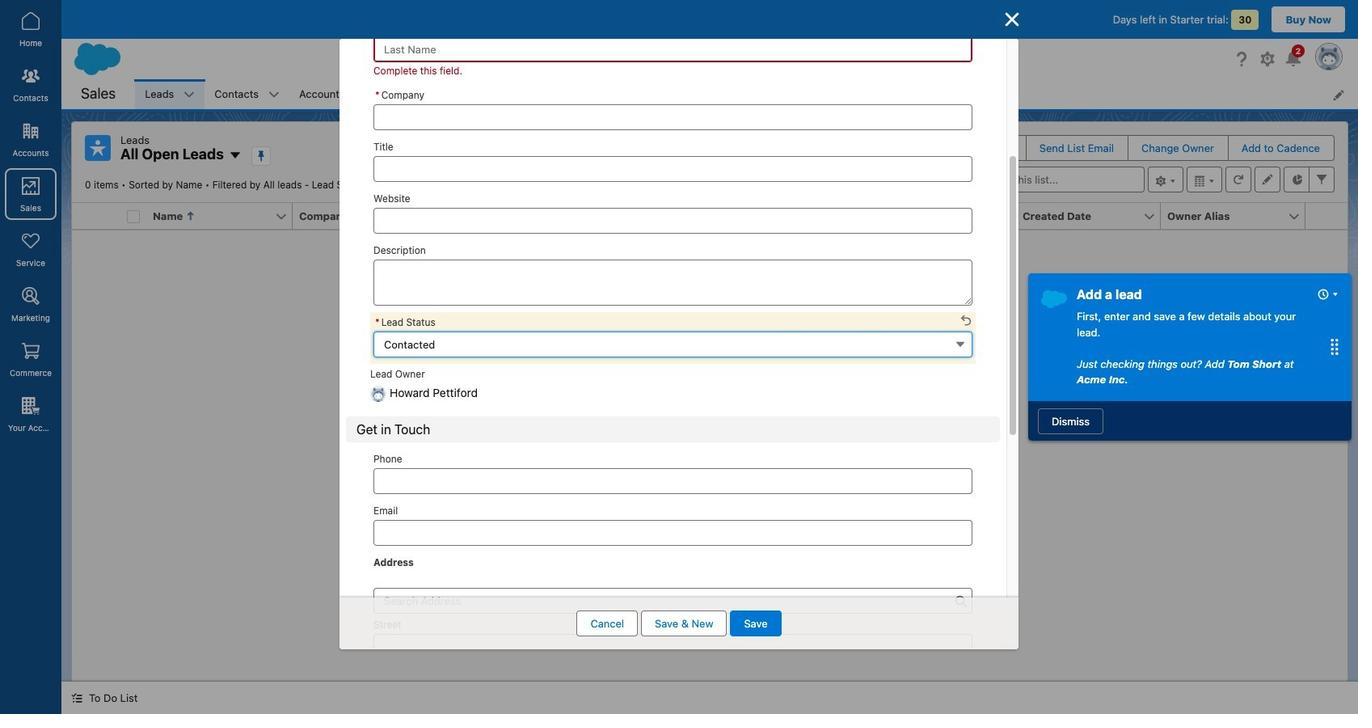 Task type: vqa. For each thing, say whether or not it's contained in the screenshot.
4th list item from left
yes



Task type: locate. For each thing, give the bounding box(es) containing it.
phone element
[[582, 203, 737, 230]]

list item
[[135, 79, 205, 109], [205, 79, 289, 109], [289, 79, 376, 109], [376, 79, 483, 109], [750, 79, 814, 109]]

state/province element
[[437, 203, 592, 230]]

None text field
[[374, 104, 973, 130], [374, 156, 973, 182], [374, 259, 973, 305], [374, 104, 973, 130], [374, 156, 973, 182], [374, 259, 973, 305]]

list
[[135, 79, 1358, 109]]

status
[[463, 345, 957, 539]]

4 list item from the left
[[376, 79, 483, 109]]

lead status element
[[872, 203, 1026, 230]]

5 list item from the left
[[750, 79, 814, 109]]

cell
[[120, 203, 146, 230]]

item number element
[[72, 203, 120, 230]]

Last Name text field
[[374, 36, 973, 62]]

2 list item from the left
[[205, 79, 289, 109]]

None text field
[[374, 207, 973, 233], [374, 469, 973, 494], [374, 520, 973, 546], [374, 207, 973, 233], [374, 469, 973, 494], [374, 520, 973, 546]]

item number image
[[72, 203, 120, 229]]

text default image
[[71, 692, 82, 704]]

list view controls image
[[1148, 167, 1184, 192]]

1 list item from the left
[[135, 79, 205, 109]]



Task type: describe. For each thing, give the bounding box(es) containing it.
Search All Open Leads list view. search field
[[951, 167, 1145, 192]]

owner alias element
[[1161, 203, 1316, 230]]

cell inside all open leads|leads|list view element
[[120, 203, 146, 230]]

company element
[[293, 203, 447, 230]]

email element
[[727, 203, 881, 230]]

action image
[[1306, 203, 1348, 229]]

inverse image
[[1003, 10, 1022, 29]]

action element
[[1306, 203, 1348, 230]]

created date element
[[1016, 203, 1171, 230]]

select list display image
[[1187, 167, 1223, 192]]

3 list item from the left
[[289, 79, 376, 109]]

all open leads status
[[85, 179, 376, 191]]

Lead Status - Current Selection: Contacted button
[[374, 331, 973, 357]]

all open leads|leads|list view element
[[71, 121, 1349, 682]]

name element
[[146, 203, 302, 230]]



